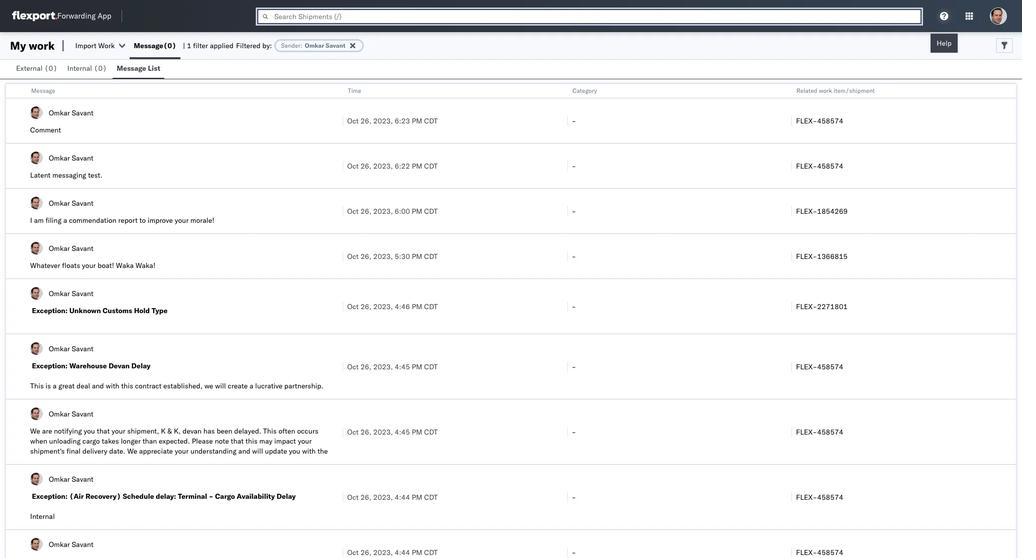 Task type: describe. For each thing, give the bounding box(es) containing it.
exception: (air recovery) schedule delay: terminal - cargo availability delay
[[32, 493, 296, 502]]

(0) for external (0)
[[44, 64, 57, 73]]

0 vertical spatial with
[[106, 382, 119, 391]]

sender : omkar savant
[[281, 42, 345, 49]]

6 2023, from the top
[[373, 363, 393, 372]]

my work
[[10, 39, 55, 53]]

omkar savant for i
[[49, 199, 93, 208]]

flex- for whatever
[[796, 252, 817, 261]]

1 horizontal spatial a
[[63, 216, 67, 225]]

3 458574 from the top
[[817, 363, 843, 372]]

1 vertical spatial that
[[231, 437, 244, 446]]

6:00
[[395, 207, 410, 216]]

pm for latent
[[412, 162, 422, 171]]

date.
[[109, 447, 125, 456]]

1 4:45 from the top
[[395, 363, 410, 372]]

when
[[30, 437, 47, 446]]

warehouse
[[69, 362, 107, 371]]

6 pm from the top
[[412, 363, 422, 372]]

2 oct 26, 2023, 4:45 pm cdt from the top
[[347, 428, 438, 437]]

unloading
[[49, 437, 81, 446]]

longer
[[121, 437, 141, 446]]

oct 26, 2023, 6:22 pm cdt
[[347, 162, 438, 171]]

omkar for exception:
[[49, 289, 70, 298]]

26, for latent
[[361, 162, 371, 171]]

(0) for message (0)
[[163, 41, 176, 50]]

8 oct from the top
[[347, 493, 359, 502]]

possible.
[[143, 457, 172, 466]]

| 1 filter applied filtered by:
[[183, 41, 272, 50]]

458574 for comment
[[817, 116, 843, 125]]

often
[[278, 427, 295, 436]]

omkar for latent
[[49, 154, 70, 163]]

omkar savant for exception:
[[49, 289, 93, 298]]

omkar for comment
[[49, 108, 70, 117]]

flex- 1366815
[[796, 252, 848, 261]]

1 vertical spatial we
[[127, 447, 137, 456]]

floats
[[62, 261, 80, 270]]

waka
[[116, 261, 134, 270]]

26, for comment
[[361, 116, 371, 125]]

please
[[192, 437, 213, 446]]

1 as from the left
[[107, 457, 115, 466]]

to
[[139, 216, 146, 225]]

|
[[183, 41, 185, 50]]

applied
[[210, 41, 234, 50]]

2023, for omkar savant
[[373, 549, 393, 558]]

recovery)
[[86, 493, 121, 502]]

commendation
[[69, 216, 116, 225]]

flexport. image
[[12, 11, 57, 21]]

item/shipment
[[834, 87, 875, 94]]

3 flex- 458574 from the top
[[796, 363, 843, 372]]

oct 26, 2023, 6:23 pm cdt
[[347, 116, 438, 125]]

0 vertical spatial that
[[97, 427, 110, 436]]

8 2023, from the top
[[373, 493, 393, 502]]

great
[[58, 382, 75, 391]]

impact
[[274, 437, 296, 446]]

this inside we are notifying you that your shipment, k & k, devan has been delayed. this often occurs when unloading cargo takes longer than expected. please note that this may impact your shipment's final delivery date. we appreciate your understanding and will update you with the status of your shipment as soon as possible.
[[263, 427, 277, 436]]

resize handle column header for time
[[555, 84, 567, 559]]

customs
[[103, 307, 132, 316]]

the
[[318, 447, 328, 456]]

flex- for exception:
[[796, 302, 817, 311]]

appreciate
[[139, 447, 173, 456]]

:
[[300, 42, 302, 49]]

schedule
[[123, 493, 154, 502]]

delayed.
[[234, 427, 261, 436]]

exception: warehouse devan delay
[[32, 362, 151, 371]]

import work button
[[75, 41, 115, 50]]

final
[[67, 447, 81, 456]]

6:22
[[395, 162, 410, 171]]

k
[[161, 427, 166, 436]]

0 vertical spatial we
[[30, 427, 40, 436]]

my
[[10, 39, 26, 53]]

pm for i
[[412, 207, 422, 216]]

0 horizontal spatial a
[[53, 382, 57, 391]]

improve
[[148, 216, 173, 225]]

flex- for we
[[796, 428, 817, 437]]

cdt for comment
[[424, 116, 438, 125]]

terminal
[[178, 493, 207, 502]]

shipment's
[[30, 447, 65, 456]]

am
[[34, 216, 44, 225]]

26, for omkar savant
[[361, 549, 371, 558]]

exception: for exception: unknown customs hold type
[[32, 307, 68, 316]]

exception: for exception: warehouse devan delay
[[32, 362, 68, 371]]

- for we
[[572, 428, 576, 437]]

2 oct 26, 2023, 4:44 pm cdt from the top
[[347, 549, 438, 558]]

internal for internal
[[30, 513, 55, 522]]

Search Shipments (/) text field
[[257, 9, 922, 24]]

6 oct from the top
[[347, 363, 359, 372]]

2023, for we
[[373, 428, 393, 437]]

expected.
[[159, 437, 190, 446]]

your left morale!
[[175, 216, 189, 225]]

note
[[215, 437, 229, 446]]

26, for whatever
[[361, 252, 371, 261]]

oct for exception:
[[347, 302, 359, 311]]

6:23
[[395, 116, 410, 125]]

cdt for latent
[[424, 162, 438, 171]]

time
[[348, 87, 361, 94]]

will inside we are notifying you that your shipment, k & k, devan has been delayed. this often occurs when unloading cargo takes longer than expected. please note that this may impact your shipment's final delivery date. we appreciate your understanding and will update you with the status of your shipment as soon as possible.
[[252, 447, 263, 456]]

we are notifying you that your shipment, k & k, devan has been delayed. this often occurs when unloading cargo takes longer than expected. please note that this may impact your shipment's final delivery date. we appreciate your understanding and will update you with the status of your shipment as soon as possible.
[[30, 427, 328, 466]]

8 pm from the top
[[412, 493, 422, 502]]

update
[[265, 447, 287, 456]]

understanding
[[190, 447, 237, 456]]

cdt for i
[[424, 207, 438, 216]]

8 cdt from the top
[[424, 493, 438, 502]]

flex- 458574 for omkar savant
[[796, 549, 843, 558]]

availability
[[237, 493, 275, 502]]

omkar savant for comment
[[49, 108, 93, 117]]

458574 for we
[[817, 428, 843, 437]]

1 vertical spatial delay
[[277, 493, 296, 502]]

has
[[203, 427, 215, 436]]

1
[[187, 41, 191, 50]]

savant for oct 26, 2023, 4:44 pm cdt
[[72, 540, 93, 550]]

boat!
[[98, 261, 114, 270]]

savant right :
[[326, 42, 345, 49]]

- for latent
[[572, 162, 576, 171]]

report
[[118, 216, 138, 225]]

message for (0)
[[134, 41, 163, 50]]

savant for whatever
[[72, 244, 93, 253]]

2 as from the left
[[134, 457, 141, 466]]

of
[[52, 457, 58, 466]]

oct for latent
[[347, 162, 359, 171]]

flex- 458574 for we
[[796, 428, 843, 437]]

we
[[204, 382, 213, 391]]

2 horizontal spatial a
[[250, 382, 253, 391]]

with inside we are notifying you that your shipment, k & k, devan has been delayed. this often occurs when unloading cargo takes longer than expected. please note that this may impact your shipment's final delivery date. we appreciate your understanding and will update you with the status of your shipment as soon as possible.
[[302, 447, 316, 456]]

0 vertical spatial you
[[84, 427, 95, 436]]

are
[[42, 427, 52, 436]]

external (0)
[[16, 64, 57, 73]]

flex- 458574 for latent
[[796, 162, 843, 171]]

work for related
[[819, 87, 832, 94]]

8 flex- from the top
[[796, 493, 817, 502]]

- for i
[[572, 207, 576, 216]]

0 horizontal spatial this
[[121, 382, 133, 391]]

filing
[[46, 216, 62, 225]]

0 vertical spatial will
[[215, 382, 226, 391]]

oct 26, 2023, 5:30 pm cdt
[[347, 252, 438, 261]]

omkar savant for whatever
[[49, 244, 93, 253]]

i
[[30, 216, 32, 225]]

sender
[[281, 42, 300, 49]]

cargo
[[82, 437, 100, 446]]

create
[[228, 382, 248, 391]]

0 horizontal spatial delay
[[131, 362, 151, 371]]

cdt for exception:
[[424, 302, 438, 311]]

- for comment
[[572, 116, 576, 125]]

external (0) button
[[12, 59, 63, 79]]

6 26, from the top
[[361, 363, 371, 372]]

partnership.
[[284, 382, 323, 391]]

2 vertical spatial message
[[31, 87, 55, 94]]

cdt for omkar savant
[[424, 549, 438, 558]]

devan
[[109, 362, 130, 371]]



Task type: vqa. For each thing, say whether or not it's contained in the screenshot.
Internal (0) 'button'
yes



Task type: locate. For each thing, give the bounding box(es) containing it.
5 omkar savant from the top
[[49, 289, 93, 298]]

internal (0) button
[[63, 59, 113, 79]]

1 cdt from the top
[[424, 116, 438, 125]]

internal for internal (0)
[[67, 64, 92, 73]]

26, for exception:
[[361, 302, 371, 311]]

internal (0)
[[67, 64, 107, 73]]

2 4:45 from the top
[[395, 428, 410, 437]]

savant up test.
[[72, 154, 93, 163]]

2 cdt from the top
[[424, 162, 438, 171]]

0 horizontal spatial and
[[92, 382, 104, 391]]

your down occurs
[[298, 437, 312, 446]]

pm for exception:
[[412, 302, 422, 311]]

with down devan at left bottom
[[106, 382, 119, 391]]

4 2023, from the top
[[373, 252, 393, 261]]

1 horizontal spatial we
[[127, 447, 137, 456]]

1366815
[[817, 252, 848, 261]]

- for exception:
[[572, 302, 576, 311]]

1 omkar savant from the top
[[49, 108, 93, 117]]

message (0)
[[134, 41, 176, 50]]

1 oct 26, 2023, 4:45 pm cdt from the top
[[347, 363, 438, 372]]

savant down 'internal (0)' button
[[72, 108, 93, 117]]

5 2023, from the top
[[373, 302, 393, 311]]

internal
[[67, 64, 92, 73], [30, 513, 55, 522]]

your down expected.
[[175, 447, 189, 456]]

waka!
[[136, 261, 155, 270]]

458574
[[817, 116, 843, 125], [817, 162, 843, 171], [817, 363, 843, 372], [817, 428, 843, 437], [817, 493, 843, 502], [817, 549, 843, 558]]

5 oct from the top
[[347, 302, 359, 311]]

flex- for latent
[[796, 162, 817, 171]]

1 458574 from the top
[[817, 116, 843, 125]]

import
[[75, 41, 96, 50]]

1 flex- 458574 from the top
[[796, 116, 843, 125]]

1 horizontal spatial delay
[[277, 493, 296, 502]]

pm for we
[[412, 428, 422, 437]]

1 horizontal spatial (0)
[[94, 64, 107, 73]]

0 horizontal spatial this
[[30, 382, 44, 391]]

4 oct from the top
[[347, 252, 359, 261]]

4 26, from the top
[[361, 252, 371, 261]]

k,
[[174, 427, 181, 436]]

a right the create
[[250, 382, 253, 391]]

2 exception: from the top
[[32, 362, 68, 371]]

1 exception: from the top
[[32, 307, 68, 316]]

omkar for i
[[49, 199, 70, 208]]

1 vertical spatial will
[[252, 447, 263, 456]]

0 vertical spatial this
[[30, 382, 44, 391]]

resize handle column header for category
[[780, 84, 792, 559]]

we down longer
[[127, 447, 137, 456]]

unknown
[[69, 307, 101, 316]]

1 vertical spatial and
[[238, 447, 250, 456]]

1 resize handle column header from the left
[[331, 84, 343, 559]]

2 oct from the top
[[347, 162, 359, 171]]

and down delayed.
[[238, 447, 250, 456]]

savant for comment
[[72, 108, 93, 117]]

oct 26, 2023, 4:46 pm cdt
[[347, 302, 438, 311]]

cargo
[[215, 493, 235, 502]]

2 flex- from the top
[[796, 162, 817, 171]]

2271801
[[817, 302, 848, 311]]

a right is
[[53, 382, 57, 391]]

1 4:44 from the top
[[395, 493, 410, 502]]

that up takes
[[97, 427, 110, 436]]

2 vertical spatial exception:
[[32, 493, 68, 502]]

4:44
[[395, 493, 410, 502], [395, 549, 410, 558]]

oct for comment
[[347, 116, 359, 125]]

3 exception: from the top
[[32, 493, 68, 502]]

and right deal
[[92, 382, 104, 391]]

oct for we
[[347, 428, 359, 437]]

hold
[[134, 307, 150, 316]]

flex- for i
[[796, 207, 817, 216]]

9 omkar savant from the top
[[49, 540, 93, 550]]

pm
[[412, 116, 422, 125], [412, 162, 422, 171], [412, 207, 422, 216], [412, 252, 422, 261], [412, 302, 422, 311], [412, 363, 422, 372], [412, 428, 422, 437], [412, 493, 422, 502], [412, 549, 422, 558]]

- for omkar savant
[[572, 549, 576, 558]]

2 horizontal spatial (0)
[[163, 41, 176, 50]]

8 26, from the top
[[361, 493, 371, 502]]

1 oct 26, 2023, 4:44 pm cdt from the top
[[347, 493, 438, 502]]

1 vertical spatial this
[[263, 427, 277, 436]]

work
[[98, 41, 115, 50]]

omkar for oct 26, 2023, 4:44 pm cdt
[[49, 540, 70, 550]]

delivery
[[82, 447, 107, 456]]

1 horizontal spatial and
[[238, 447, 250, 456]]

pm for comment
[[412, 116, 422, 125]]

your left boat!
[[82, 261, 96, 270]]

1 horizontal spatial will
[[252, 447, 263, 456]]

9 26, from the top
[[361, 549, 371, 558]]

deal
[[76, 382, 90, 391]]

omkar
[[305, 42, 324, 49], [49, 108, 70, 117], [49, 154, 70, 163], [49, 199, 70, 208], [49, 244, 70, 253], [49, 289, 70, 298], [49, 345, 70, 354], [49, 410, 70, 419], [49, 475, 70, 484], [49, 540, 70, 550]]

oct for whatever
[[347, 252, 359, 261]]

omkar savant for latent
[[49, 154, 93, 163]]

as down the date.
[[107, 457, 115, 466]]

4 omkar savant from the top
[[49, 244, 93, 253]]

contract
[[135, 382, 162, 391]]

4 resize handle column header from the left
[[1004, 84, 1016, 559]]

0 vertical spatial message
[[134, 41, 163, 50]]

omkar savant up (air
[[49, 475, 93, 484]]

5 cdt from the top
[[424, 302, 438, 311]]

2 458574 from the top
[[817, 162, 843, 171]]

we up when
[[30, 427, 40, 436]]

established,
[[163, 382, 203, 391]]

2023, for exception:
[[373, 302, 393, 311]]

savant for i
[[72, 199, 93, 208]]

a right the "filing"
[[63, 216, 67, 225]]

4 flex- 458574 from the top
[[796, 428, 843, 437]]

been
[[217, 427, 232, 436]]

0 horizontal spatial internal
[[30, 513, 55, 522]]

a
[[63, 216, 67, 225], [53, 382, 57, 391], [250, 382, 253, 391]]

oct
[[347, 116, 359, 125], [347, 162, 359, 171], [347, 207, 359, 216], [347, 252, 359, 261], [347, 302, 359, 311], [347, 363, 359, 372], [347, 428, 359, 437], [347, 493, 359, 502], [347, 549, 359, 558]]

this up may
[[263, 427, 277, 436]]

2 4:44 from the top
[[395, 549, 410, 558]]

0 vertical spatial and
[[92, 382, 104, 391]]

0 vertical spatial internal
[[67, 64, 92, 73]]

0 vertical spatial work
[[29, 39, 55, 53]]

savant up notifying
[[72, 410, 93, 419]]

message left list at the left
[[117, 64, 146, 73]]

(0)
[[163, 41, 176, 50], [44, 64, 57, 73], [94, 64, 107, 73]]

1 horizontal spatial this
[[246, 437, 258, 446]]

6 omkar savant from the top
[[49, 345, 93, 354]]

omkar savant up comment
[[49, 108, 93, 117]]

is
[[46, 382, 51, 391]]

savant up (air
[[72, 475, 93, 484]]

that
[[97, 427, 110, 436], [231, 437, 244, 446]]

1 26, from the top
[[361, 116, 371, 125]]

forwarding app link
[[12, 11, 111, 21]]

flex- 458574 for comment
[[796, 116, 843, 125]]

1 vertical spatial work
[[819, 87, 832, 94]]

internal inside 'internal (0)' button
[[67, 64, 92, 73]]

test.
[[88, 171, 102, 180]]

1 vertical spatial you
[[289, 447, 300, 456]]

work right the related
[[819, 87, 832, 94]]

pm for whatever
[[412, 252, 422, 261]]

savant up 'commendation'
[[72, 199, 93, 208]]

message
[[134, 41, 163, 50], [117, 64, 146, 73], [31, 87, 55, 94]]

delay right availability
[[277, 493, 296, 502]]

forwarding
[[57, 11, 96, 21]]

0 horizontal spatial work
[[29, 39, 55, 53]]

1 vertical spatial 4:44
[[395, 549, 410, 558]]

cdt for whatever
[[424, 252, 438, 261]]

2 pm from the top
[[412, 162, 422, 171]]

work up external (0)
[[29, 39, 55, 53]]

this down delayed.
[[246, 437, 258, 446]]

1 oct from the top
[[347, 116, 359, 125]]

9 flex- from the top
[[796, 549, 817, 558]]

oct for i
[[347, 207, 359, 216]]

that down delayed.
[[231, 437, 244, 446]]

1 horizontal spatial that
[[231, 437, 244, 446]]

this left contract
[[121, 382, 133, 391]]

7 26, from the top
[[361, 428, 371, 437]]

2023, for i
[[373, 207, 393, 216]]

1 vertical spatial with
[[302, 447, 316, 456]]

savant up warehouse
[[72, 345, 93, 354]]

4 458574 from the top
[[817, 428, 843, 437]]

message list
[[117, 64, 160, 73]]

7 pm from the top
[[412, 428, 422, 437]]

1 horizontal spatial this
[[263, 427, 277, 436]]

savant for latent
[[72, 154, 93, 163]]

message down external (0) button
[[31, 87, 55, 94]]

3 flex- from the top
[[796, 207, 817, 216]]

4:46
[[395, 302, 410, 311]]

1 vertical spatial oct 26, 2023, 4:45 pm cdt
[[347, 428, 438, 437]]

1 2023, from the top
[[373, 116, 393, 125]]

exception: unknown customs hold type
[[32, 307, 167, 316]]

oct for omkar savant
[[347, 549, 359, 558]]

pm for omkar savant
[[412, 549, 422, 558]]

latent messaging test.
[[30, 171, 102, 180]]

2023, for latent
[[373, 162, 393, 171]]

7 omkar savant from the top
[[49, 410, 93, 419]]

message up list at the left
[[134, 41, 163, 50]]

may
[[259, 437, 272, 446]]

458574 for latent
[[817, 162, 843, 171]]

morale!
[[190, 216, 214, 225]]

import work
[[75, 41, 115, 50]]

status
[[30, 457, 50, 466]]

will
[[215, 382, 226, 391], [252, 447, 263, 456]]

app
[[98, 11, 111, 21]]

your up takes
[[112, 427, 125, 436]]

omkar savant down (air
[[49, 540, 93, 550]]

7 2023, from the top
[[373, 428, 393, 437]]

help
[[937, 39, 952, 48]]

omkar savant for oct 26, 2023, 4:44 pm cdt
[[49, 540, 93, 550]]

- for whatever
[[572, 252, 576, 261]]

savant up whatever floats your boat! waka waka!
[[72, 244, 93, 253]]

type
[[152, 307, 167, 316]]

1 pm from the top
[[412, 116, 422, 125]]

delay up contract
[[131, 362, 151, 371]]

exception: for exception: (air recovery) schedule delay: terminal - cargo availability delay
[[32, 493, 68, 502]]

you up cargo at bottom
[[84, 427, 95, 436]]

7 cdt from the top
[[424, 428, 438, 437]]

2 omkar savant from the top
[[49, 154, 93, 163]]

8 omkar savant from the top
[[49, 475, 93, 484]]

this inside we are notifying you that your shipment, k & k, devan has been delayed. this often occurs when unloading cargo takes longer than expected. please note that this may impact your shipment's final delivery date. we appreciate your understanding and will update you with the status of your shipment as soon as possible.
[[246, 437, 258, 446]]

omkar savant up notifying
[[49, 410, 93, 419]]

you down impact
[[289, 447, 300, 456]]

savant for we
[[72, 410, 93, 419]]

with left the
[[302, 447, 316, 456]]

0 horizontal spatial with
[[106, 382, 119, 391]]

(0) right the external
[[44, 64, 57, 73]]

will down may
[[252, 447, 263, 456]]

takes
[[102, 437, 119, 446]]

1 vertical spatial 4:45
[[395, 428, 410, 437]]

messaging
[[52, 171, 86, 180]]

5 pm from the top
[[412, 302, 422, 311]]

0 horizontal spatial that
[[97, 427, 110, 436]]

1 vertical spatial message
[[117, 64, 146, 73]]

1 vertical spatial this
[[246, 437, 258, 446]]

1 vertical spatial internal
[[30, 513, 55, 522]]

0 vertical spatial delay
[[131, 362, 151, 371]]

lucrative
[[255, 382, 283, 391]]

flex- 1854269
[[796, 207, 848, 216]]

with
[[106, 382, 119, 391], [302, 447, 316, 456]]

4 cdt from the top
[[424, 252, 438, 261]]

6 flex- 458574 from the top
[[796, 549, 843, 558]]

3 resize handle column header from the left
[[780, 84, 792, 559]]

omkar savant up "unknown" at the bottom left
[[49, 289, 93, 298]]

2 26, from the top
[[361, 162, 371, 171]]

omkar savant up messaging on the top left of the page
[[49, 154, 93, 163]]

458574 for omkar savant
[[817, 549, 843, 558]]

flex- 2271801
[[796, 302, 848, 311]]

(0) for internal (0)
[[94, 64, 107, 73]]

i am filing a commendation report to improve your morale!
[[30, 216, 214, 225]]

omkar savant for we
[[49, 410, 93, 419]]

0 horizontal spatial we
[[30, 427, 40, 436]]

related
[[797, 87, 818, 94]]

omkar for whatever
[[49, 244, 70, 253]]

comment
[[30, 126, 61, 135]]

3 omkar savant from the top
[[49, 199, 93, 208]]

7 oct from the top
[[347, 428, 359, 437]]

latent
[[30, 171, 51, 180]]

6 flex- from the top
[[796, 363, 817, 372]]

cdt for we
[[424, 428, 438, 437]]

26, for i
[[361, 207, 371, 216]]

2023, for comment
[[373, 116, 393, 125]]

1 horizontal spatial with
[[302, 447, 316, 456]]

9 cdt from the top
[[424, 549, 438, 558]]

external
[[16, 64, 42, 73]]

3 26, from the top
[[361, 207, 371, 216]]

work for my
[[29, 39, 55, 53]]

9 oct from the top
[[347, 549, 359, 558]]

message for list
[[117, 64, 146, 73]]

delay:
[[156, 493, 176, 502]]

shipment,
[[127, 427, 159, 436]]

1 horizontal spatial you
[[289, 447, 300, 456]]

omkar for we
[[49, 410, 70, 419]]

2 resize handle column header from the left
[[555, 84, 567, 559]]

soon
[[116, 457, 132, 466]]

oct 26, 2023, 6:00 pm cdt
[[347, 207, 438, 216]]

5 458574 from the top
[[817, 493, 843, 502]]

resize handle column header for related work item/shipment
[[1004, 84, 1016, 559]]

message list button
[[113, 59, 164, 79]]

savant up "unknown" at the bottom left
[[72, 289, 93, 298]]

4 flex- from the top
[[796, 252, 817, 261]]

savant down (air
[[72, 540, 93, 550]]

2 2023, from the top
[[373, 162, 393, 171]]

omkar savant up the "filing"
[[49, 199, 93, 208]]

3 pm from the top
[[412, 207, 422, 216]]

5 26, from the top
[[361, 302, 371, 311]]

0 vertical spatial exception:
[[32, 307, 68, 316]]

0 horizontal spatial will
[[215, 382, 226, 391]]

your right of
[[60, 457, 74, 466]]

this left is
[[30, 382, 44, 391]]

savant for exception:
[[72, 289, 93, 298]]

3 cdt from the top
[[424, 207, 438, 216]]

2 flex- 458574 from the top
[[796, 162, 843, 171]]

0 horizontal spatial you
[[84, 427, 95, 436]]

0 vertical spatial 4:44
[[395, 493, 410, 502]]

1 horizontal spatial internal
[[67, 64, 92, 73]]

whatever
[[30, 261, 60, 270]]

1 horizontal spatial as
[[134, 457, 141, 466]]

related work item/shipment
[[797, 87, 875, 94]]

1 vertical spatial oct 26, 2023, 4:44 pm cdt
[[347, 549, 438, 558]]

notifying
[[54, 427, 82, 436]]

3 2023, from the top
[[373, 207, 393, 216]]

and inside we are notifying you that your shipment, k & k, devan has been delayed. this often occurs when unloading cargo takes longer than expected. please note that this may impact your shipment's final delivery date. we appreciate your understanding and will update you with the status of your shipment as soon as possible.
[[238, 447, 250, 456]]

2023, for whatever
[[373, 252, 393, 261]]

9 2023, from the top
[[373, 549, 393, 558]]

0 horizontal spatial as
[[107, 457, 115, 466]]

(0) left the |
[[163, 41, 176, 50]]

4 pm from the top
[[412, 252, 422, 261]]

flex- for comment
[[796, 116, 817, 125]]

exception: left (air
[[32, 493, 68, 502]]

devan
[[183, 427, 202, 436]]

will right we at the bottom left
[[215, 382, 226, 391]]

whatever floats your boat! waka waka!
[[30, 261, 155, 270]]

exception: up is
[[32, 362, 68, 371]]

5 flex- from the top
[[796, 302, 817, 311]]

7 flex- from the top
[[796, 428, 817, 437]]

flex- for omkar savant
[[796, 549, 817, 558]]

omkar savant up warehouse
[[49, 345, 93, 354]]

1 vertical spatial exception:
[[32, 362, 68, 371]]

0 horizontal spatial (0)
[[44, 64, 57, 73]]

6 cdt from the top
[[424, 363, 438, 372]]

0 vertical spatial this
[[121, 382, 133, 391]]

we
[[30, 427, 40, 436], [127, 447, 137, 456]]

(0) down the import work button
[[94, 64, 107, 73]]

shipment
[[76, 457, 105, 466]]

1 horizontal spatial work
[[819, 87, 832, 94]]

9 pm from the top
[[412, 549, 422, 558]]

0 vertical spatial oct 26, 2023, 4:44 pm cdt
[[347, 493, 438, 502]]

message inside button
[[117, 64, 146, 73]]

5 flex- 458574 from the top
[[796, 493, 843, 502]]

omkar savant up floats
[[49, 244, 93, 253]]

exception:
[[32, 307, 68, 316], [32, 362, 68, 371], [32, 493, 68, 502]]

resize handle column header
[[331, 84, 343, 559], [555, 84, 567, 559], [780, 84, 792, 559], [1004, 84, 1016, 559]]

0 vertical spatial 4:45
[[395, 363, 410, 372]]

exception: left "unknown" at the bottom left
[[32, 307, 68, 316]]

1 flex- from the top
[[796, 116, 817, 125]]

as right soon
[[134, 457, 141, 466]]

flex-
[[796, 116, 817, 125], [796, 162, 817, 171], [796, 207, 817, 216], [796, 252, 817, 261], [796, 302, 817, 311], [796, 363, 817, 372], [796, 428, 817, 437], [796, 493, 817, 502], [796, 549, 817, 558]]

this
[[30, 382, 44, 391], [263, 427, 277, 436]]

3 oct from the top
[[347, 207, 359, 216]]

0 vertical spatial oct 26, 2023, 4:45 pm cdt
[[347, 363, 438, 372]]

6 458574 from the top
[[817, 549, 843, 558]]

flex- 458574
[[796, 116, 843, 125], [796, 162, 843, 171], [796, 363, 843, 372], [796, 428, 843, 437], [796, 493, 843, 502], [796, 549, 843, 558]]

resize handle column header for message
[[331, 84, 343, 559]]

26, for we
[[361, 428, 371, 437]]



